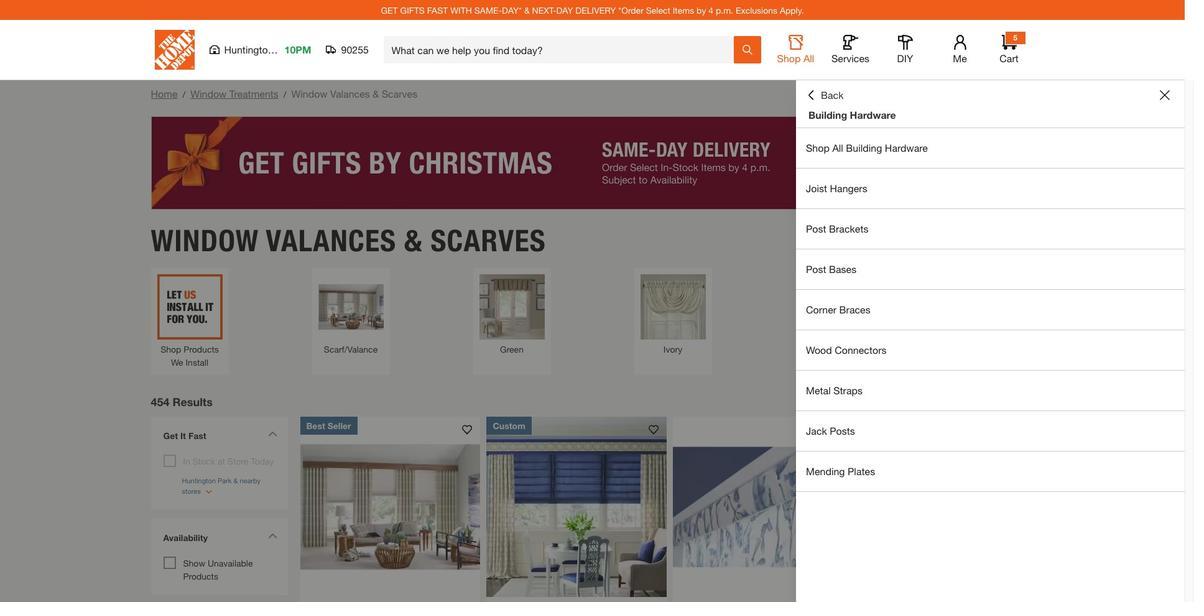 Task type: locate. For each thing, give the bounding box(es) containing it.
corner braces
[[806, 304, 871, 315]]

all down building hardware
[[833, 142, 843, 154]]

show unavailable products link
[[183, 558, 253, 581]]

in stock at store today link
[[183, 456, 274, 466]]

shop all building hardware
[[806, 142, 928, 154]]

0 vertical spatial hardware
[[850, 109, 896, 121]]

store
[[228, 456, 248, 466]]

1 horizontal spatial /
[[284, 89, 286, 100]]

shop inside menu
[[806, 142, 830, 154]]

1 vertical spatial products
[[183, 571, 218, 581]]

all for shop all building hardware
[[833, 142, 843, 154]]

0 horizontal spatial home
[[151, 88, 178, 100]]

a
[[1101, 403, 1105, 412]]

post bases link
[[796, 249, 1185, 289]]

home right "a"
[[1107, 403, 1127, 412]]

10pm
[[285, 44, 311, 55]]

0 vertical spatial &
[[524, 5, 530, 15]]

shop
[[777, 52, 801, 64], [806, 142, 830, 154], [161, 344, 181, 354]]

corner braces link
[[796, 290, 1185, 330]]

availability
[[163, 532, 208, 543]]

chat with a home depot expert.
[[1068, 403, 1174, 412]]

green
[[500, 344, 524, 354]]

in
[[183, 456, 190, 466]]

in stock at store today
[[183, 456, 274, 466]]

treatments
[[229, 88, 279, 100]]

install
[[186, 357, 208, 367]]

wood connectors
[[806, 344, 887, 356]]

shop up joist
[[806, 142, 830, 154]]

post left bases at the right of the page
[[806, 263, 826, 275]]

home
[[151, 88, 178, 100], [1107, 403, 1127, 412]]

mending
[[806, 465, 845, 477]]

1 / from the left
[[183, 89, 185, 100]]

1 post from the top
[[806, 223, 826, 235]]

ivory link
[[640, 274, 706, 356]]

0 vertical spatial scarves
[[382, 88, 417, 100]]

1 horizontal spatial shop
[[777, 52, 801, 64]]

services button
[[831, 35, 871, 65]]

jack posts
[[806, 425, 855, 437]]

2 horizontal spatial shop
[[806, 142, 830, 154]]

90255
[[341, 44, 369, 55]]

window
[[190, 88, 227, 100], [291, 88, 328, 100], [151, 222, 259, 258]]

2 vertical spatial shop
[[161, 344, 181, 354]]

ivory
[[664, 344, 682, 354]]

cart 5
[[1000, 33, 1019, 64]]

all up back button
[[804, 52, 815, 64]]

1 vertical spatial building
[[846, 142, 882, 154]]

availability link
[[157, 525, 281, 553]]

connectors
[[835, 344, 887, 356]]

post bases
[[806, 263, 857, 275]]

green link
[[479, 274, 545, 356]]

1 vertical spatial post
[[806, 263, 826, 275]]

shop for shop products we install
[[161, 344, 181, 354]]

1 horizontal spatial home
[[1107, 403, 1127, 412]]

2 / from the left
[[284, 89, 286, 100]]

metal
[[806, 384, 831, 396]]

get
[[163, 430, 178, 441]]

park
[[276, 44, 297, 55]]

menu containing shop all building hardware
[[796, 128, 1185, 492]]

building down back button
[[809, 109, 847, 121]]

1 horizontal spatial &
[[404, 222, 423, 258]]

building down building hardware
[[846, 142, 882, 154]]

5
[[1013, 33, 1018, 42]]

home down the home depot logo
[[151, 88, 178, 100]]

window valances & scarves
[[151, 222, 546, 258]]

shop for shop all
[[777, 52, 801, 64]]

/ right home link
[[183, 89, 185, 100]]

posts
[[830, 425, 855, 437]]

shop down apply.
[[777, 52, 801, 64]]

1 horizontal spatial scarves
[[431, 222, 546, 258]]

1 vertical spatial hardware
[[885, 142, 928, 154]]

shop inside the shop products we install
[[161, 344, 181, 354]]

shop inside "button"
[[777, 52, 801, 64]]

0 horizontal spatial shop
[[161, 344, 181, 354]]

post for post brackets
[[806, 223, 826, 235]]

shop up we
[[161, 344, 181, 354]]

0 horizontal spatial all
[[804, 52, 815, 64]]

1 vertical spatial &
[[373, 88, 379, 100]]

2 horizontal spatial &
[[524, 5, 530, 15]]

all
[[804, 52, 815, 64], [833, 142, 843, 154]]

post
[[806, 223, 826, 235], [806, 263, 826, 275]]

show
[[183, 558, 205, 568]]

building hardware
[[809, 109, 896, 121]]

results
[[173, 395, 213, 408]]

1 vertical spatial shop
[[806, 142, 830, 154]]

2 post from the top
[[806, 263, 826, 275]]

0 vertical spatial building
[[809, 109, 847, 121]]

all inside "button"
[[804, 52, 815, 64]]

/
[[183, 89, 185, 100], [284, 89, 286, 100]]

depot
[[1129, 403, 1149, 412]]

home link
[[151, 88, 178, 100]]

/ right treatments
[[284, 89, 286, 100]]

hangers
[[830, 182, 868, 194]]

products down show
[[183, 571, 218, 581]]

me button
[[940, 35, 980, 65]]

services
[[832, 52, 870, 64]]

metal straps
[[806, 384, 863, 396]]

0 vertical spatial all
[[804, 52, 815, 64]]

products inside show unavailable products
[[183, 571, 218, 581]]

menu
[[796, 128, 1185, 492]]

get gifts fast with same-day* & next-day delivery *order select items by 4 p.m. exclusions apply.
[[381, 5, 804, 15]]

unavailable
[[208, 558, 253, 568]]

day*
[[502, 5, 522, 15]]

multi-colored link
[[801, 274, 867, 356]]

0 vertical spatial shop
[[777, 52, 801, 64]]

post left brackets
[[806, 223, 826, 235]]

1 horizontal spatial all
[[833, 142, 843, 154]]

0 vertical spatial products
[[184, 344, 219, 354]]

building
[[809, 109, 847, 121], [846, 142, 882, 154]]

canova blackout polyester curtain valance image
[[860, 416, 1040, 597]]

plates
[[848, 465, 875, 477]]

shop products we install image
[[157, 274, 222, 339]]

0 vertical spatial post
[[806, 223, 826, 235]]

window treatments link
[[190, 88, 279, 100]]

scarves
[[382, 88, 417, 100], [431, 222, 546, 258]]

get it fast link
[[157, 423, 281, 451]]

1 vertical spatial all
[[833, 142, 843, 154]]

scarf/valance image
[[318, 274, 383, 339]]

valances
[[330, 88, 370, 100], [266, 222, 396, 258]]

0 horizontal spatial /
[[183, 89, 185, 100]]

products
[[184, 344, 219, 354], [183, 571, 218, 581]]

products up install
[[184, 344, 219, 354]]

&
[[524, 5, 530, 15], [373, 88, 379, 100], [404, 222, 423, 258]]



Task type: vqa. For each thing, say whether or not it's contained in the screenshot.
topmost Shop
yes



Task type: describe. For each thing, give the bounding box(es) containing it.
jack posts link
[[796, 411, 1185, 451]]

gifts
[[400, 5, 425, 15]]

drawer close image
[[1160, 90, 1170, 100]]

with
[[1086, 403, 1099, 412]]

exclusions
[[736, 5, 778, 15]]

shop all button
[[776, 35, 816, 65]]

building inside menu
[[846, 142, 882, 154]]

multi-
[[808, 344, 830, 354]]

mending plates link
[[796, 452, 1185, 491]]

custom
[[493, 420, 526, 431]]

feedback link image
[[1178, 210, 1194, 277]]

next-
[[532, 5, 556, 15]]

it
[[180, 430, 186, 441]]

contour valance only image
[[673, 416, 854, 597]]

joist
[[806, 182, 827, 194]]

0 vertical spatial valances
[[330, 88, 370, 100]]

wood connectors link
[[796, 330, 1185, 370]]

454 results
[[151, 395, 213, 408]]

fast
[[427, 5, 448, 15]]

select
[[646, 5, 670, 15]]

fast
[[188, 430, 206, 441]]

all for shop all
[[804, 52, 815, 64]]

metal straps link
[[796, 371, 1185, 411]]

colored
[[830, 344, 861, 354]]

back button
[[806, 89, 844, 101]]

brackets
[[829, 223, 869, 235]]

ivory image
[[640, 274, 706, 339]]

products inside the shop products we install
[[184, 344, 219, 354]]

0 vertical spatial home
[[151, 88, 178, 100]]

at
[[218, 456, 225, 466]]

show unavailable products
[[183, 558, 253, 581]]

shop for shop all building hardware
[[806, 142, 830, 154]]

me
[[953, 52, 967, 64]]

the home depot logo image
[[155, 30, 194, 70]]

post brackets link
[[796, 209, 1185, 249]]

joist hangers
[[806, 182, 868, 194]]

straps
[[834, 384, 863, 396]]

stock
[[193, 456, 215, 466]]

scarf/valance
[[324, 344, 378, 354]]

apply.
[[780, 5, 804, 15]]

get
[[381, 5, 398, 15]]

What can we help you find today? search field
[[392, 37, 733, 63]]

multi colored image
[[801, 274, 867, 339]]

chat
[[1068, 403, 1084, 412]]

back
[[821, 89, 844, 101]]

cart
[[1000, 52, 1019, 64]]

today
[[251, 456, 274, 466]]

4
[[709, 5, 714, 15]]

same-
[[474, 5, 502, 15]]

delivery
[[576, 5, 616, 15]]

by
[[697, 5, 706, 15]]

jack
[[806, 425, 827, 437]]

fabric cornice image
[[487, 416, 667, 597]]

green image
[[479, 274, 545, 339]]

0 horizontal spatial &
[[373, 88, 379, 100]]

huntington
[[224, 44, 273, 55]]

1 vertical spatial valances
[[266, 222, 396, 258]]

diy button
[[885, 35, 925, 65]]

rod pocket valance image
[[963, 274, 1028, 339]]

scarf/valance link
[[318, 274, 383, 356]]

1 vertical spatial home
[[1107, 403, 1127, 412]]

shop all building hardware link
[[796, 128, 1185, 168]]

post for post bases
[[806, 263, 826, 275]]

multi-colored
[[808, 344, 861, 354]]

shop all
[[777, 52, 815, 64]]

*order
[[618, 5, 644, 15]]

0 horizontal spatial scarves
[[382, 88, 417, 100]]

p.m.
[[716, 5, 733, 15]]

1 vertical spatial scarves
[[431, 222, 546, 258]]

joist hangers link
[[796, 169, 1185, 208]]

huntington park
[[224, 44, 297, 55]]

wood cornice image
[[300, 416, 481, 597]]

items
[[673, 5, 694, 15]]

454
[[151, 395, 170, 408]]

2 vertical spatial &
[[404, 222, 423, 258]]

home / window treatments / window valances & scarves
[[151, 88, 417, 100]]

sponsored banner image
[[151, 116, 1034, 210]]

get it fast
[[163, 430, 206, 441]]

day
[[556, 5, 573, 15]]

90255 button
[[326, 44, 369, 56]]

best
[[306, 420, 325, 431]]

we
[[171, 357, 183, 367]]

wood
[[806, 344, 832, 356]]

bases
[[829, 263, 857, 275]]

shop products we install link
[[157, 274, 222, 369]]

diy
[[897, 52, 913, 64]]

seller
[[328, 420, 351, 431]]

mending plates
[[806, 465, 875, 477]]

expert.
[[1151, 403, 1174, 412]]

corner
[[806, 304, 837, 315]]

post brackets
[[806, 223, 869, 235]]



